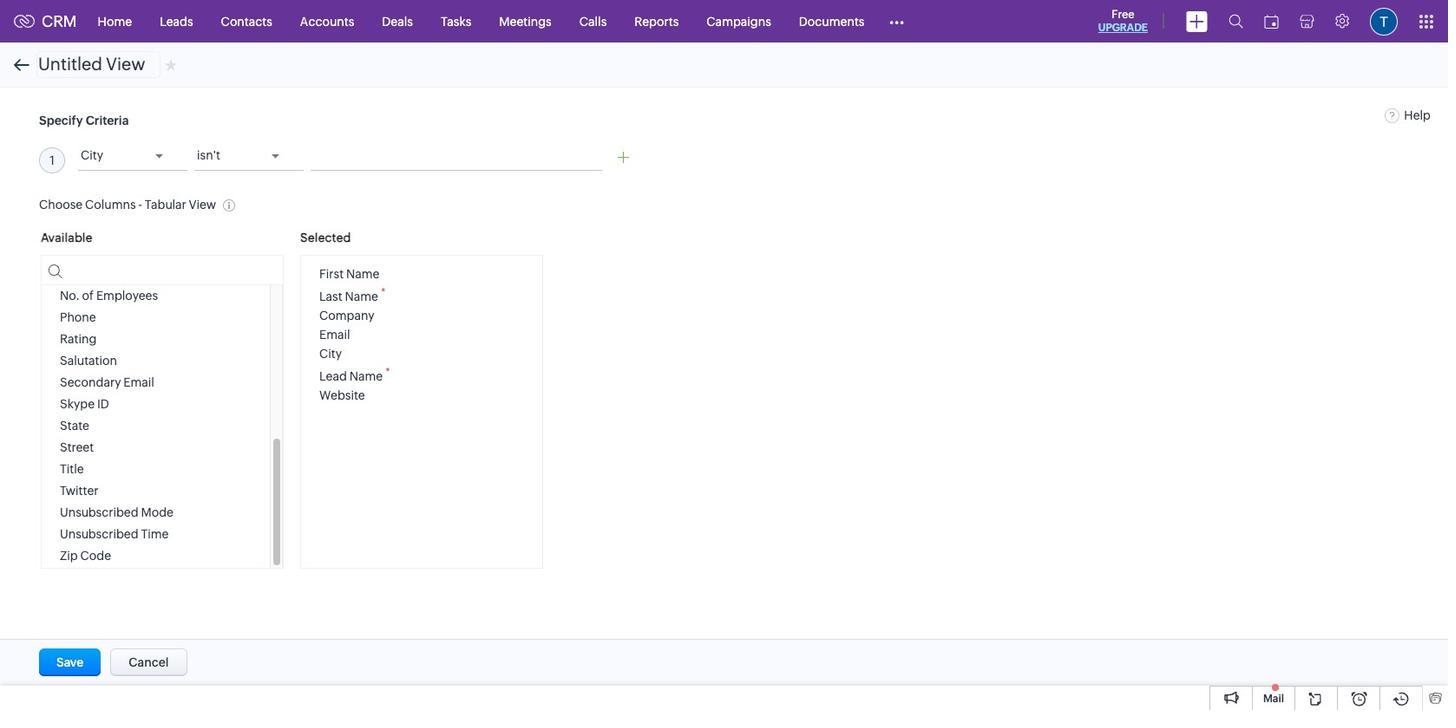 Task type: vqa. For each thing, say whether or not it's contained in the screenshot.
Calendar icon
yes



Task type: locate. For each thing, give the bounding box(es) containing it.
1 vertical spatial city
[[319, 347, 342, 361]]

2 unsubscribed from the top
[[60, 528, 138, 542]]

choose columns - tabular view
[[39, 198, 216, 212]]

city inside field
[[81, 148, 103, 162]]

id
[[97, 398, 109, 412]]

help specify criteria
[[39, 108, 1431, 128]]

reports link
[[621, 0, 693, 42]]

deals
[[382, 14, 413, 28]]

* right lead
[[385, 366, 390, 378]]

city down "criteria"
[[81, 148, 103, 162]]

0 horizontal spatial email
[[123, 376, 154, 390]]

email
[[319, 328, 350, 342], [123, 376, 154, 390]]

no.
[[60, 289, 80, 303]]

0 vertical spatial unsubscribed
[[60, 506, 138, 520]]

choose
[[39, 198, 83, 212]]

* inside company email city lead name *
[[385, 366, 390, 378]]

* right last
[[381, 287, 386, 299]]

free
[[1112, 8, 1135, 21]]

None button
[[110, 649, 187, 677]]

contacts link
[[207, 0, 286, 42]]

view
[[189, 198, 216, 212]]

0 horizontal spatial city
[[81, 148, 103, 162]]

tabular
[[145, 198, 186, 212]]

email down 'company'
[[319, 328, 350, 342]]

1 vertical spatial *
[[385, 366, 390, 378]]

crm
[[42, 12, 77, 30]]

upgrade
[[1099, 22, 1148, 34]]

employees
[[96, 289, 158, 303]]

unsubscribed down 'twitter'
[[60, 506, 138, 520]]

city inside company email city lead name *
[[319, 347, 342, 361]]

unsubscribed
[[60, 506, 138, 520], [60, 528, 138, 542]]

mark as favorite image
[[165, 58, 177, 72]]

salutation
[[60, 354, 117, 368]]

1 vertical spatial email
[[123, 376, 154, 390]]

0 vertical spatial email
[[319, 328, 350, 342]]

calls link
[[566, 0, 621, 42]]

name up 'company'
[[345, 290, 378, 304]]

email right secondary
[[123, 376, 154, 390]]

rating
[[60, 333, 97, 347]]

name
[[346, 268, 380, 281], [345, 290, 378, 304], [349, 369, 383, 383]]

tasks link
[[427, 0, 485, 42]]

help
[[1405, 108, 1431, 122]]

meetings
[[499, 14, 552, 28]]

selected
[[300, 231, 351, 245]]

accounts link
[[286, 0, 368, 42]]

time
[[141, 528, 169, 542]]

Other Modules field
[[879, 7, 916, 35]]

unsubscribed up code
[[60, 528, 138, 542]]

free upgrade
[[1099, 8, 1148, 34]]

code
[[80, 550, 111, 564]]

name right first
[[346, 268, 380, 281]]

columns
[[85, 198, 136, 212]]

0 vertical spatial *
[[381, 287, 386, 299]]

city
[[81, 148, 103, 162], [319, 347, 342, 361]]

criteria
[[86, 114, 129, 128]]

isn't
[[197, 148, 220, 162]]

deals link
[[368, 0, 427, 42]]

0 vertical spatial city
[[81, 148, 103, 162]]

home
[[98, 14, 132, 28]]

tasks
[[441, 14, 472, 28]]

last
[[319, 290, 343, 304]]

lead
[[319, 369, 347, 383]]

2 vertical spatial name
[[349, 369, 383, 383]]

city up lead
[[319, 347, 342, 361]]

first
[[319, 268, 344, 281]]

twitter
[[60, 485, 99, 498]]

calls
[[580, 14, 607, 28]]

1 horizontal spatial email
[[319, 328, 350, 342]]

None text field
[[36, 51, 160, 78], [311, 143, 602, 171], [42, 256, 283, 286], [36, 51, 160, 78], [311, 143, 602, 171], [42, 256, 283, 286]]

calendar image
[[1265, 14, 1279, 28]]

1 horizontal spatial city
[[319, 347, 342, 361]]

documents
[[799, 14, 865, 28]]

None submit
[[39, 649, 101, 677]]

name up 'website'
[[349, 369, 383, 383]]

accounts
[[300, 14, 354, 28]]

*
[[381, 287, 386, 299], [385, 366, 390, 378]]

1 vertical spatial unsubscribed
[[60, 528, 138, 542]]



Task type: describe. For each thing, give the bounding box(es) containing it.
leads
[[160, 14, 193, 28]]

City field
[[78, 143, 187, 171]]

skype
[[60, 398, 95, 412]]

phone
[[60, 311, 96, 325]]

of
[[82, 289, 94, 303]]

contacts
[[221, 14, 272, 28]]

create menu element
[[1176, 0, 1219, 42]]

documents link
[[785, 0, 879, 42]]

crm link
[[14, 12, 77, 30]]

profile image
[[1370, 7, 1398, 35]]

website
[[319, 389, 365, 402]]

email inside no. of employees phone rating salutation secondary email skype id state street title twitter unsubscribed mode unsubscribed time zip code
[[123, 376, 154, 390]]

zip
[[60, 550, 78, 564]]

create menu image
[[1186, 11, 1208, 32]]

campaigns link
[[693, 0, 785, 42]]

-
[[138, 198, 142, 212]]

mail
[[1264, 693, 1284, 706]]

available
[[41, 231, 93, 245]]

company
[[319, 309, 375, 323]]

company email city lead name *
[[319, 309, 390, 383]]

mode
[[141, 506, 173, 520]]

specify
[[39, 114, 83, 128]]

leads link
[[146, 0, 207, 42]]

0 vertical spatial name
[[346, 268, 380, 281]]

* inside the first name last name *
[[381, 287, 386, 299]]

name inside company email city lead name *
[[349, 369, 383, 383]]

search image
[[1229, 14, 1244, 29]]

state
[[60, 419, 89, 433]]

campaigns
[[707, 14, 771, 28]]

isn't field
[[194, 143, 304, 171]]

profile element
[[1360, 0, 1409, 42]]

secondary
[[60, 376, 121, 390]]

reports
[[635, 14, 679, 28]]

email inside company email city lead name *
[[319, 328, 350, 342]]

street
[[60, 441, 94, 455]]

meetings link
[[485, 0, 566, 42]]

1 unsubscribed from the top
[[60, 506, 138, 520]]

help link
[[1385, 108, 1431, 122]]

title
[[60, 463, 84, 477]]

no. of employees phone rating salutation secondary email skype id state street title twitter unsubscribed mode unsubscribed time zip code
[[60, 289, 173, 564]]

search element
[[1219, 0, 1254, 43]]

first name last name *
[[319, 268, 386, 304]]

1 vertical spatial name
[[345, 290, 378, 304]]

home link
[[84, 0, 146, 42]]



